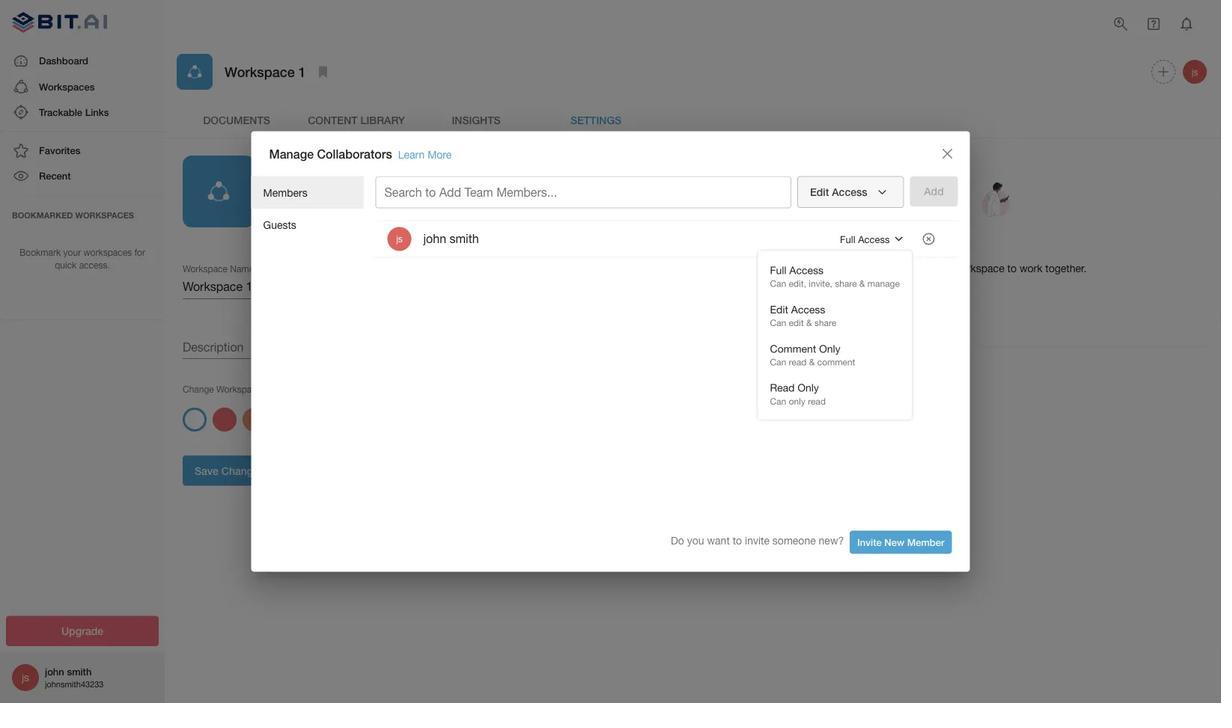 Task type: locate. For each thing, give the bounding box(es) containing it.
can inside the edit access can edit & share
[[770, 318, 786, 328]]

1 horizontal spatial smith
[[450, 232, 479, 246]]

js
[[1192, 67, 1198, 77], [396, 234, 403, 245], [22, 672, 29, 684]]

john up the workspace name text box
[[423, 232, 446, 246]]

0 vertical spatial js
[[1192, 67, 1198, 77]]

0 horizontal spatial this
[[818, 397, 835, 409]]

share down edit collaborators
[[815, 318, 837, 328]]

1 vertical spatial this
[[818, 397, 835, 409]]

smith down search to add team members...
[[450, 232, 479, 246]]

manage up members
[[269, 147, 314, 161]]

smith inside john smith johnsmith43233
[[67, 667, 92, 678]]

0 horizontal spatial manage
[[269, 147, 314, 161]]

workspaces
[[83, 248, 132, 258]]

content library link
[[297, 102, 416, 138]]

smith inside manage collaborators dialog
[[450, 232, 479, 246]]

0 horizontal spatial smith
[[67, 667, 92, 678]]

to right want
[[733, 535, 742, 548]]

Workspace Name text field
[[183, 276, 687, 300]]

0 horizontal spatial read
[[789, 357, 807, 368]]

share for full access
[[835, 279, 857, 289]]

& inside full access can edit, invite, share & manage
[[859, 279, 865, 289]]

john inside john smith johnsmith43233
[[45, 667, 64, 678]]

access up edit,
[[790, 264, 824, 277]]

2 horizontal spatial js
[[1192, 67, 1198, 77]]

0 vertical spatial &
[[859, 279, 865, 289]]

favorites button
[[0, 138, 165, 164]]

& up danger
[[809, 357, 815, 368]]

new?
[[819, 535, 844, 548]]

1 vertical spatial john
[[45, 667, 64, 678]]

& for only
[[809, 357, 815, 368]]

can for comment only
[[770, 357, 786, 368]]

trackable links button
[[0, 100, 165, 125]]

only inside read only can only read
[[798, 382, 819, 394]]

access inside full access can edit, invite, share & manage
[[790, 264, 824, 277]]

to
[[425, 185, 436, 199], [921, 262, 931, 275], [1007, 262, 1017, 275], [733, 535, 742, 548]]

read
[[789, 357, 807, 368], [808, 396, 826, 407]]

2 vertical spatial js
[[22, 672, 29, 684]]

collaborators for manage collaborators add or remove collaborators to this workspace to work together.
[[833, 241, 908, 256]]

0 horizontal spatial js
[[22, 672, 29, 684]]

can for full access
[[770, 279, 786, 289]]

& right edit
[[806, 318, 812, 328]]

share inside full access can edit, invite, share & manage
[[835, 279, 857, 289]]

can
[[770, 279, 786, 289], [770, 318, 786, 328], [770, 357, 786, 368], [770, 396, 786, 407]]

collaborators up 'collaborators'
[[833, 241, 908, 256]]

add for manage
[[785, 262, 804, 275]]

manage inside manage collaborators add or remove collaborators to this workspace to work together.
[[785, 241, 830, 256]]

add
[[439, 185, 461, 199], [785, 262, 804, 275]]

workspace
[[225, 64, 295, 80], [216, 384, 261, 395]]

0 vertical spatial manage
[[269, 147, 314, 161]]

only up the delete
[[798, 382, 819, 394]]

0 vertical spatial read
[[789, 357, 807, 368]]

bookmarked workspaces
[[12, 210, 134, 220]]

access for edit access
[[832, 186, 867, 199]]

1 horizontal spatial js
[[396, 234, 403, 245]]

bookmark image
[[314, 63, 332, 81]]

access inside the edit access can edit & share
[[791, 304, 825, 316]]

collaborators down full access can edit, invite, share & manage
[[820, 298, 885, 310]]

1 vertical spatial collaborators
[[833, 241, 908, 256]]

can inside "comment only can read & comment"
[[770, 357, 786, 368]]

0 vertical spatial collaborators
[[317, 147, 392, 161]]

change
[[183, 384, 214, 395]]

1 horizontal spatial only
[[819, 343, 841, 355]]

read down the comment at the right
[[789, 357, 807, 368]]

bookmarked
[[12, 210, 73, 220]]

1 horizontal spatial full
[[840, 233, 855, 245]]

access inside full access button
[[858, 233, 890, 245]]

share inside the edit access can edit & share
[[815, 318, 837, 328]]

1 vertical spatial add
[[785, 262, 804, 275]]

can left edit,
[[770, 279, 786, 289]]

collaborators inside manage collaborators add or remove collaborators to this workspace to work together.
[[833, 241, 908, 256]]

edit collaborators
[[798, 298, 885, 310]]

0 vertical spatial share
[[835, 279, 857, 289]]

workspace 1
[[225, 64, 306, 80]]

workspace left 1 at the left of page
[[225, 64, 295, 80]]

3 can from the top
[[770, 357, 786, 368]]

access inside edit access button
[[832, 186, 867, 199]]

1 vertical spatial manage
[[785, 241, 830, 256]]

& for access
[[806, 318, 812, 328]]

4 can from the top
[[770, 396, 786, 407]]

edit collaborators button
[[785, 288, 898, 320]]

john
[[423, 232, 446, 246], [45, 667, 64, 678]]

1 horizontal spatial read
[[808, 396, 826, 407]]

workspaces
[[75, 210, 134, 220]]

recent button
[[0, 164, 165, 189]]

library
[[360, 114, 405, 126]]

edit
[[789, 318, 804, 328]]

edit
[[810, 186, 829, 199], [798, 298, 817, 310], [770, 304, 788, 316]]

add inside manage collaborators dialog
[[439, 185, 461, 199]]

2 vertical spatial collaborators
[[820, 298, 885, 310]]

1 vertical spatial only
[[798, 382, 819, 394]]

collaborators
[[317, 147, 392, 161], [833, 241, 908, 256], [820, 298, 885, 310]]

only up comment
[[819, 343, 841, 355]]

tab list
[[177, 102, 1209, 138]]

0 vertical spatial only
[[819, 343, 841, 355]]

john inside manage collaborators dialog
[[423, 232, 446, 246]]

to right search
[[425, 185, 436, 199]]

full inside full access can edit, invite, share & manage
[[770, 264, 787, 277]]

0 horizontal spatial add
[[439, 185, 461, 199]]

collaborators for edit collaborators
[[820, 298, 885, 310]]

can inside full access can edit, invite, share & manage
[[770, 279, 786, 289]]

smith for john smith johnsmith43233
[[67, 667, 92, 678]]

read
[[770, 382, 795, 394]]

delete
[[785, 397, 815, 409]]

manage collaborators learn more
[[269, 147, 452, 161]]

learn more link
[[398, 148, 452, 161]]

1 horizontal spatial manage
[[785, 241, 830, 256]]

collaborators down content library "link"
[[317, 147, 392, 161]]

share down remove
[[835, 279, 857, 289]]

guests
[[263, 219, 296, 232]]

& inside the edit access can edit & share
[[806, 318, 812, 328]]

smith for john smith
[[450, 232, 479, 246]]

manage up or
[[785, 241, 830, 256]]

manage
[[269, 147, 314, 161], [785, 241, 830, 256]]

manage for manage collaborators learn more
[[269, 147, 314, 161]]

0 horizontal spatial full
[[770, 264, 787, 277]]

collaborators inside edit collaborators button
[[820, 298, 885, 310]]

1 horizontal spatial this
[[934, 262, 950, 275]]

dashboard
[[39, 55, 88, 67]]

guests button
[[251, 209, 364, 242]]

add inside manage collaborators add or remove collaborators to this workspace to work together.
[[785, 262, 804, 275]]

0 horizontal spatial only
[[798, 382, 819, 394]]

can down the comment at the right
[[770, 357, 786, 368]]

1 vertical spatial share
[[815, 318, 837, 328]]

collaborators for manage collaborators learn more
[[317, 147, 392, 161]]

1 can from the top
[[770, 279, 786, 289]]

workspaces button
[[0, 74, 165, 100]]

content library
[[308, 114, 405, 126]]

0 vertical spatial add
[[439, 185, 461, 199]]

full left or
[[770, 264, 787, 277]]

read right only
[[808, 396, 826, 407]]

manage inside dialog
[[269, 147, 314, 161]]

access
[[832, 186, 867, 199], [858, 233, 890, 245], [790, 264, 824, 277], [791, 304, 825, 316]]

favorites
[[39, 145, 80, 156]]

edit access
[[810, 186, 867, 199]]

john up johnsmith43233
[[45, 667, 64, 678]]

collaborators inside manage collaborators dialog
[[317, 147, 392, 161]]

full up remove
[[840, 233, 855, 245]]

1 vertical spatial &
[[806, 318, 812, 328]]

this left workspace at the right top of the page
[[934, 262, 950, 275]]

1 vertical spatial full
[[770, 264, 787, 277]]

0 vertical spatial full
[[840, 233, 855, 245]]

john smith johnsmith43233
[[45, 667, 104, 690]]

this inside danger zone delete this workspace?
[[818, 397, 835, 409]]

access up 'collaborators'
[[858, 233, 890, 245]]

can down the read
[[770, 396, 786, 407]]

1 horizontal spatial john
[[423, 232, 446, 246]]

0 vertical spatial john
[[423, 232, 446, 246]]

add left team
[[439, 185, 461, 199]]

insights
[[452, 114, 501, 126]]

js inside manage collaborators dialog
[[396, 234, 403, 245]]

insights link
[[416, 102, 536, 138]]

share
[[835, 279, 857, 289], [815, 318, 837, 328]]

quick
[[55, 260, 77, 271]]

workspaces
[[39, 81, 95, 92]]

more
[[428, 148, 452, 161]]

1 vertical spatial read
[[808, 396, 826, 407]]

full inside button
[[840, 233, 855, 245]]

this down the zone
[[818, 397, 835, 409]]

0 vertical spatial this
[[934, 262, 950, 275]]

only
[[819, 343, 841, 355], [798, 382, 819, 394]]

1 vertical spatial js
[[396, 234, 403, 245]]

1 vertical spatial smith
[[67, 667, 92, 678]]

workspace left icon
[[216, 384, 261, 395]]

add up edit,
[[785, 262, 804, 275]]

can left edit
[[770, 318, 786, 328]]

edit inside the edit access can edit & share
[[770, 304, 788, 316]]

share for edit access
[[815, 318, 837, 328]]

do
[[671, 535, 684, 548]]

& left manage
[[859, 279, 865, 289]]

&
[[859, 279, 865, 289], [806, 318, 812, 328], [809, 357, 815, 368]]

can for read only
[[770, 396, 786, 407]]

only for comment only
[[819, 343, 841, 355]]

dashboard button
[[0, 48, 165, 74]]

1 horizontal spatial add
[[785, 262, 804, 275]]

access up edit
[[791, 304, 825, 316]]

edit access button
[[797, 176, 904, 208]]

full
[[840, 233, 855, 245], [770, 264, 787, 277]]

can inside read only can only read
[[770, 396, 786, 407]]

manage
[[868, 279, 900, 289]]

& inside "comment only can read & comment"
[[809, 357, 815, 368]]

2 vertical spatial &
[[809, 357, 815, 368]]

2 can from the top
[[770, 318, 786, 328]]

only inside "comment only can read & comment"
[[819, 343, 841, 355]]

access for full access can edit, invite, share & manage
[[790, 264, 824, 277]]

access up full access
[[832, 186, 867, 199]]

0 horizontal spatial john
[[45, 667, 64, 678]]

0 vertical spatial smith
[[450, 232, 479, 246]]

smith up johnsmith43233
[[67, 667, 92, 678]]

manage for manage collaborators add or remove collaborators to this workspace to work together.
[[785, 241, 830, 256]]



Task type: vqa. For each thing, say whether or not it's contained in the screenshot.
Google at the left of the page
no



Task type: describe. For each thing, give the bounding box(es) containing it.
links
[[85, 106, 109, 118]]

want
[[707, 535, 730, 548]]

learn
[[398, 148, 425, 161]]

1 vertical spatial workspace
[[216, 384, 261, 395]]

change workspace icon color
[[183, 384, 305, 395]]

new
[[885, 537, 905, 549]]

team
[[465, 185, 493, 199]]

only
[[789, 396, 806, 407]]

member
[[907, 537, 945, 549]]

documents
[[203, 114, 270, 126]]

work
[[1020, 262, 1043, 275]]

access.
[[79, 260, 110, 271]]

john smith
[[423, 232, 479, 246]]

to right 'collaborators'
[[921, 262, 931, 275]]

upgrade
[[61, 626, 103, 638]]

invite new member
[[857, 537, 945, 549]]

access for full access
[[858, 233, 890, 245]]

john for john smith johnsmith43233
[[45, 667, 64, 678]]

comment
[[817, 357, 855, 368]]

to left work
[[1007, 262, 1017, 275]]

save changes
[[195, 465, 264, 477]]

edit for edit access
[[810, 186, 829, 199]]

add for search
[[439, 185, 461, 199]]

john for john smith
[[423, 232, 446, 246]]

color
[[284, 384, 305, 395]]

full access can edit, invite, share & manage
[[770, 264, 900, 289]]

1
[[299, 64, 306, 80]]

full for full access
[[840, 233, 855, 245]]

js button
[[1181, 58, 1209, 86]]

read only can only read
[[770, 382, 826, 407]]

bookmark your workspaces for quick access.
[[20, 248, 145, 271]]

edit access can edit & share
[[770, 304, 837, 328]]

save
[[195, 465, 219, 477]]

manage collaborators dialog
[[251, 131, 970, 572]]

invite,
[[809, 279, 833, 289]]

invite
[[745, 535, 770, 548]]

icon
[[264, 384, 281, 395]]

edit,
[[789, 279, 806, 289]]

comment
[[770, 343, 816, 355]]

danger zone delete this workspace?
[[785, 376, 894, 409]]

or
[[807, 262, 817, 275]]

bookmark
[[20, 248, 61, 258]]

someone
[[773, 535, 816, 548]]

you
[[687, 535, 704, 548]]

collaborators
[[857, 262, 919, 275]]

johnsmith43233
[[45, 680, 104, 690]]

changes
[[221, 465, 264, 477]]

recent
[[39, 170, 71, 182]]

for
[[134, 248, 145, 258]]

settings link
[[536, 102, 656, 138]]

js inside button
[[1192, 67, 1198, 77]]

danger
[[785, 376, 825, 390]]

invite
[[857, 537, 882, 549]]

manage collaborators add or remove collaborators to this workspace to work together.
[[785, 241, 1087, 275]]

read inside read only can only read
[[808, 396, 826, 407]]

members
[[263, 187, 307, 199]]

full for full access can edit, invite, share & manage
[[770, 264, 787, 277]]

content
[[308, 114, 358, 126]]

settings
[[570, 114, 622, 126]]

Workspace Description text field
[[183, 335, 687, 359]]

0 vertical spatial workspace
[[225, 64, 295, 80]]

only for read only
[[798, 382, 819, 394]]

upgrade button
[[6, 617, 159, 647]]

workspace?
[[837, 397, 894, 409]]

together.
[[1046, 262, 1087, 275]]

your
[[63, 248, 81, 258]]

members button
[[251, 176, 364, 209]]

full access
[[840, 233, 890, 245]]

remove
[[820, 262, 854, 275]]

tab list containing documents
[[177, 102, 1209, 138]]

documents link
[[177, 102, 297, 138]]

search to add team members...
[[384, 185, 557, 199]]

trackable
[[39, 106, 82, 118]]

full access button
[[836, 227, 912, 251]]

this inside manage collaborators add or remove collaborators to this workspace to work together.
[[934, 262, 950, 275]]

access for edit access can edit & share
[[791, 304, 825, 316]]

comment only can read & comment
[[770, 343, 855, 368]]

members...
[[497, 185, 557, 199]]

do you want to invite someone new?
[[671, 535, 844, 548]]

search
[[384, 185, 422, 199]]

read inside "comment only can read & comment"
[[789, 357, 807, 368]]

workspace
[[953, 262, 1005, 275]]

save changes button
[[183, 456, 276, 486]]

can for edit access
[[770, 318, 786, 328]]

zone
[[829, 376, 857, 390]]

edit for edit collaborators
[[798, 298, 817, 310]]

trackable links
[[39, 106, 109, 118]]



